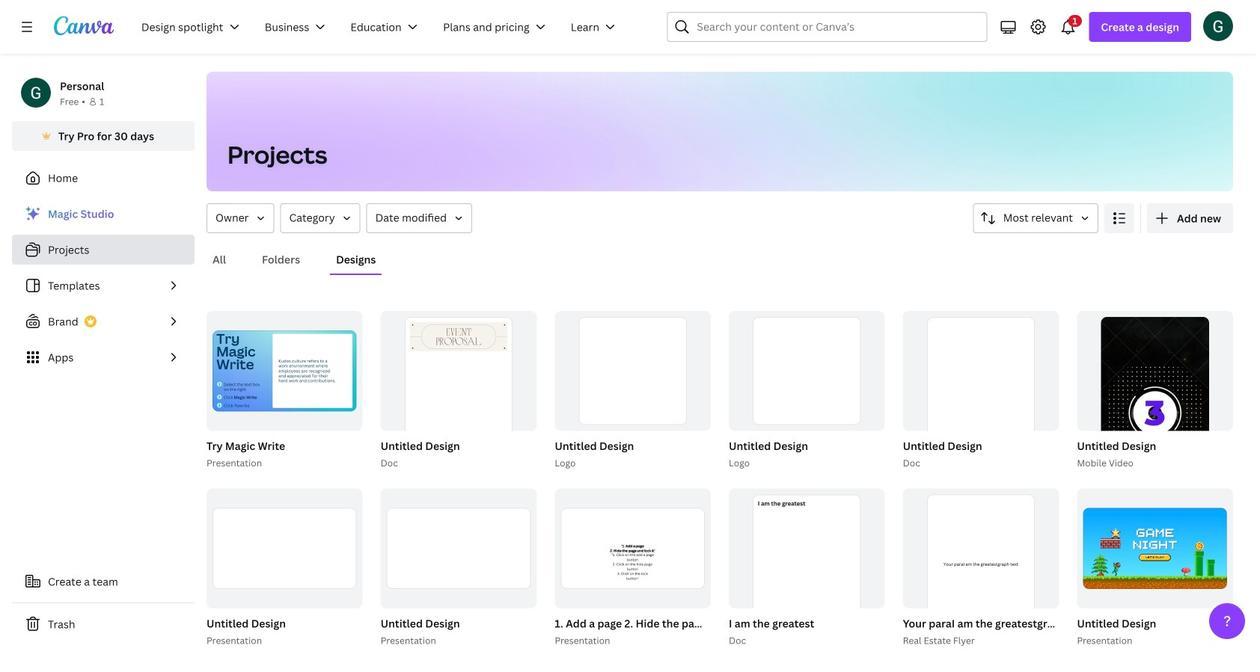 Task type: describe. For each thing, give the bounding box(es) containing it.
top level navigation element
[[132, 12, 631, 42]]

Search search field
[[697, 13, 958, 41]]

Category button
[[280, 204, 361, 234]]



Task type: locate. For each thing, give the bounding box(es) containing it.
Date modified button
[[367, 204, 472, 234]]

greg robinson image
[[1204, 11, 1234, 41]]

Sort by button
[[974, 204, 1099, 234]]

group
[[204, 311, 363, 471], [207, 311, 363, 432], [378, 311, 537, 471], [381, 311, 537, 470], [552, 311, 711, 471], [555, 311, 711, 432], [726, 311, 885, 471], [729, 311, 885, 432], [900, 311, 1059, 471], [1074, 311, 1234, 510], [204, 489, 363, 649], [207, 489, 363, 609], [378, 489, 537, 649], [381, 489, 537, 609], [552, 489, 720, 649], [555, 489, 711, 609], [726, 489, 885, 649], [729, 489, 885, 648], [900, 489, 1059, 649], [1074, 489, 1234, 649]]

None search field
[[667, 12, 988, 42]]

Owner button
[[207, 204, 274, 234]]

list
[[12, 199, 195, 373]]



Task type: vqa. For each thing, say whether or not it's contained in the screenshot.
third 1,000+ from the left
no



